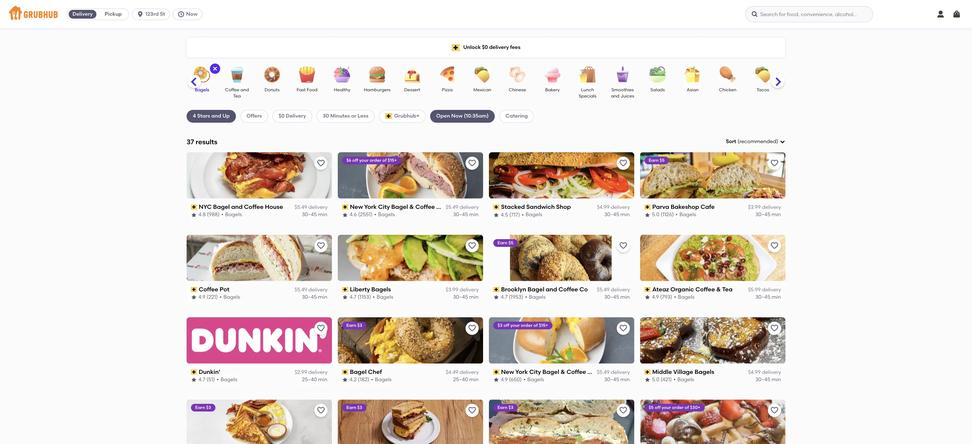 Task type: describe. For each thing, give the bounding box(es) containing it.
bagels for 4.7 (51)
[[221, 377, 238, 383]]

york for 4.9 (650)
[[516, 368, 528, 375]]

bagels for 4.5 (717)
[[526, 212, 543, 218]]

coffee and tea
[[225, 87, 249, 99]]

unlock
[[463, 44, 481, 50]]

$3.99 delivery for parva bakeshop cafe
[[748, 204, 781, 210]]

star icon image for 5.0 (421)
[[645, 377, 651, 383]]

liberty
[[350, 286, 370, 293]]

middle village bagels
[[653, 368, 715, 375]]

smoothies and juices
[[611, 87, 635, 99]]

4 stars and up
[[193, 113, 230, 119]]

tea inside coffee and tea
[[233, 94, 241, 99]]

2 vertical spatial of
[[685, 405, 689, 410]]

delivery for 4.5 (717)
[[611, 204, 630, 210]]

fast food image
[[294, 66, 320, 83]]

(1953)
[[509, 294, 524, 300]]

(1126)
[[661, 212, 674, 218]]

subscription pass image for middle village bagels
[[645, 370, 651, 375]]

specials
[[579, 94, 597, 99]]

• bagels for 4.7 (51)
[[217, 377, 238, 383]]

dessert image
[[400, 66, 425, 83]]

0 vertical spatial $0
[[482, 44, 488, 50]]

4.7 (51)
[[199, 377, 215, 383]]

bakery
[[545, 87, 560, 92]]

smoothies
[[612, 87, 634, 92]]

• bagels for 4.7 (1153)
[[373, 294, 394, 300]]

village
[[674, 368, 694, 375]]

Search for food, convenience, alcohol... search field
[[746, 6, 874, 22]]

stars
[[197, 113, 210, 119]]

• for (221)
[[220, 294, 222, 300]]

$30+
[[691, 405, 701, 410]]

4.6 (2551)
[[350, 212, 373, 218]]

)
[[777, 138, 778, 145]]

stacked
[[501, 203, 525, 210]]

(421)
[[661, 377, 672, 383]]

chef
[[368, 368, 382, 375]]

30–45 min for (1153)
[[453, 294, 479, 300]]

coffee and tea image
[[224, 66, 250, 83]]

4
[[193, 113, 196, 119]]

liberty bagels
[[350, 286, 391, 293]]

delivery for 4.2 (182)
[[460, 369, 479, 375]]

(10:35am)
[[464, 113, 489, 119]]

subscription pass image for 4.7 (51)
[[191, 370, 198, 375]]

fast
[[297, 87, 306, 92]]

$4.99 for shop
[[597, 204, 610, 210]]

4.5
[[501, 212, 508, 218]]

earn $5 for parva
[[649, 158, 665, 163]]

min for 4.7 (1153)
[[470, 294, 479, 300]]

hamburgers
[[364, 87, 391, 92]]

star icon image for 4.9 (650)
[[494, 377, 499, 383]]

new york city bagel & coffee house for (2551)
[[350, 203, 455, 210]]

$3.99 for parva bakeshop cafe
[[748, 204, 761, 210]]

star icon image for 4.7 (51)
[[191, 377, 197, 383]]

st
[[160, 11, 165, 17]]

4.7 for brooklyn
[[501, 294, 508, 300]]

$5.99
[[748, 287, 761, 293]]

fees
[[510, 44, 521, 50]]

deli image
[[785, 66, 811, 83]]

middle village bagels logo image
[[640, 317, 786, 364]]

$3 for bagel chef  logo
[[358, 323, 363, 328]]

5.0 for parva bakeshop cafe
[[652, 212, 660, 218]]

5.0 (421)
[[652, 377, 672, 383]]

brooklyn bagel and coffee co
[[501, 286, 588, 293]]

your for (2551)
[[360, 158, 369, 163]]

• for (1153)
[[373, 294, 375, 300]]

1 vertical spatial $0
[[279, 113, 285, 119]]

new for 4.6
[[350, 203, 363, 210]]

4.9 (793)
[[652, 294, 673, 300]]

4.5 (717)
[[501, 212, 520, 218]]

$4.49
[[446, 369, 459, 375]]

delivery for 4.7 (51)
[[308, 369, 328, 375]]

pizza image
[[435, 66, 460, 83]]

bagels for 4.9 (650)
[[528, 377, 544, 383]]

star icon image for 4.2 (182)
[[342, 377, 348, 383]]

earn for brooklyn bagel and coffee co logo on the bottom of page
[[498, 240, 508, 245]]

order for 4.6 (2551)
[[370, 158, 382, 163]]

ateaz
[[653, 286, 670, 293]]

off for 4.6
[[353, 158, 358, 163]]

min for 4.9 (221)
[[318, 294, 328, 300]]

sort
[[726, 138, 736, 145]]

save this restaurant image for coffee pot
[[317, 241, 326, 250]]

bagel chef  logo image
[[338, 317, 483, 364]]

earn for bagel chef  logo
[[347, 323, 357, 328]]

nyc bagel and coffee house logo image
[[187, 152, 332, 199]]

$5.49 delivery for (650)
[[597, 369, 630, 375]]

30–45 for (793)
[[756, 294, 771, 300]]

parva bakeshop cafe
[[653, 203, 715, 210]]

(
[[738, 138, 740, 145]]

4.7 (1953)
[[501, 294, 524, 300]]

less
[[358, 113, 369, 119]]

30–45 for (1126)
[[756, 212, 771, 218]]

• bagels for 4.9 (221)
[[220, 294, 240, 300]]

30 minutes or less
[[323, 113, 369, 119]]

delivery for 4.7 (1953)
[[611, 287, 630, 293]]

coffee pot logo image
[[187, 235, 332, 281]]

co
[[580, 286, 588, 293]]

star icon image for 4.5 (717)
[[494, 212, 499, 218]]

pickup button
[[98, 8, 129, 20]]

salads image
[[645, 66, 671, 83]]

catering
[[506, 113, 528, 119]]

$6
[[347, 158, 352, 163]]

parva bakeshop cafe logo image
[[640, 152, 786, 199]]

subscription pass image for 4.9 (650)
[[494, 370, 500, 375]]

0 horizontal spatial house
[[265, 203, 283, 210]]

25–40 min for dunkin'
[[302, 377, 328, 383]]

30–45 min for (221)
[[302, 294, 328, 300]]

(51)
[[207, 377, 215, 383]]

(2551)
[[358, 212, 373, 218]]

1 vertical spatial now
[[451, 113, 463, 119]]

(793)
[[661, 294, 673, 300]]

(182)
[[358, 377, 370, 383]]

smoothies and juices image
[[610, 66, 636, 83]]

2 horizontal spatial svg image
[[937, 10, 945, 19]]

bagels for 4.7 (1153)
[[377, 294, 394, 300]]

1 horizontal spatial svg image
[[212, 66, 218, 72]]

shop
[[557, 203, 571, 210]]

$5 off your order of $30+
[[649, 405, 701, 410]]

chicken
[[719, 87, 737, 92]]

• for (51)
[[217, 377, 219, 383]]

coffee pot
[[199, 286, 230, 293]]

$3 for "bagel for you logo"
[[358, 405, 363, 410]]

bagel chef
[[350, 368, 382, 375]]

• bagels for 5.0 (421)
[[674, 377, 695, 383]]

asian image
[[680, 66, 706, 83]]

delivery for 4.9 (650)
[[611, 369, 630, 375]]

subscription pass image for brooklyn bagel and coffee co
[[494, 287, 500, 292]]

min for 4.6 (2551)
[[470, 212, 479, 218]]

min for 4.5 (717)
[[621, 212, 630, 218]]

min for 4.9 (793)
[[772, 294, 781, 300]]

5.0 (1126)
[[652, 212, 674, 218]]

1 vertical spatial delivery
[[286, 113, 306, 119]]

up
[[223, 113, 230, 119]]

2 vertical spatial order
[[673, 405, 684, 410]]

open
[[436, 113, 450, 119]]

middle
[[653, 368, 672, 375]]

(988)
[[207, 212, 220, 218]]

bagels for 5.0 (421)
[[678, 377, 695, 383]]

house for 4.6
[[437, 203, 455, 210]]

svg image inside field
[[780, 139, 786, 145]]

brooklyn bagel and coffee co logo image
[[489, 235, 635, 281]]

bagels image
[[189, 66, 215, 83]]

liberty bagels logo image
[[338, 235, 483, 281]]

subscription pass image for 4.7 (1153)
[[342, 287, 349, 292]]

recommended
[[740, 138, 777, 145]]

bagels right liberty
[[372, 286, 391, 293]]

37
[[187, 138, 194, 146]]

& for (2551)
[[410, 203, 414, 210]]

min for 4.9 (650)
[[621, 377, 630, 383]]

cafe
[[701, 203, 715, 210]]

delivery for 4.8 (988)
[[308, 204, 328, 210]]

healthy image
[[330, 66, 355, 83]]

30–45 min for (650)
[[605, 377, 630, 383]]

star icon image for 4.8 (988)
[[191, 212, 197, 218]]

tacos image
[[750, 66, 776, 83]]

$0 delivery
[[279, 113, 306, 119]]

lunch specials
[[579, 87, 597, 99]]

salads
[[651, 87, 665, 92]]

$15+ for 4.9 (650)
[[539, 323, 549, 328]]

earn for jerusalem bagels logo
[[498, 405, 508, 410]]

• bagels for 5.0 (1126)
[[676, 212, 697, 218]]

delivery for 4.6 (2551)
[[460, 204, 479, 210]]

$2.99
[[295, 369, 307, 375]]

grubhub+
[[394, 113, 420, 119]]

30–45 min for (717)
[[605, 212, 630, 218]]

parva
[[653, 203, 670, 210]]

lunch
[[581, 87, 594, 92]]

ateaz organic coffee & tea logo image
[[640, 235, 786, 281]]

delivery for 5.0 (421)
[[762, 369, 781, 375]]

$6 off your order of $15+
[[347, 158, 397, 163]]

bagels down bagels image
[[195, 87, 209, 92]]

$5.49 for 4.6 (2551)
[[446, 204, 459, 210]]

min for 5.0 (1126)
[[772, 212, 781, 218]]

chinese
[[509, 87, 526, 92]]

• bagels for 4.8 (988)
[[222, 212, 242, 218]]

subscription pass image for stacked sandwich shop
[[494, 205, 500, 210]]

dunkin' logo image
[[187, 317, 332, 364]]

(650)
[[509, 377, 522, 383]]

bakery image
[[540, 66, 566, 83]]

4.9 (650)
[[501, 377, 522, 383]]

earn $5 for brooklyn
[[498, 240, 514, 245]]

37 results
[[187, 138, 217, 146]]

food
[[307, 87, 318, 92]]

pickup
[[105, 11, 122, 17]]



Task type: locate. For each thing, give the bounding box(es) containing it.
123rd st button
[[132, 8, 173, 20]]

$15+
[[388, 158, 397, 163], [539, 323, 549, 328]]

• right (650)
[[524, 377, 526, 383]]

juices
[[621, 94, 635, 99]]

house for 4.9
[[588, 368, 606, 375]]

0 vertical spatial city
[[378, 203, 390, 210]]

• right "(717)"
[[522, 212, 524, 218]]

• right (1953)
[[525, 294, 527, 300]]

subscription pass image for 4.2 (182)
[[342, 370, 349, 375]]

star icon image left 4.5
[[494, 212, 499, 218]]

0 horizontal spatial $15+
[[388, 158, 397, 163]]

earn $3 down 4.7 (51)
[[195, 405, 211, 410]]

delivery for 4.9 (221)
[[308, 287, 328, 293]]

nyc bagel and coffee house
[[199, 203, 283, 210]]

• bagels down stacked sandwich shop
[[522, 212, 543, 218]]

donuts
[[265, 87, 280, 92]]

1 horizontal spatial earn $5
[[649, 158, 665, 163]]

• down liberty bagels
[[373, 294, 375, 300]]

bagels down "organic"
[[678, 294, 695, 300]]

earn
[[649, 158, 659, 163], [498, 240, 508, 245], [347, 323, 357, 328], [195, 405, 205, 410], [347, 405, 357, 410], [498, 405, 508, 410]]

bagels down pot
[[224, 294, 240, 300]]

0 vertical spatial delivery
[[72, 11, 93, 17]]

star icon image
[[191, 212, 197, 218], [342, 212, 348, 218], [494, 212, 499, 218], [645, 212, 651, 218], [191, 295, 197, 300], [342, 295, 348, 300], [494, 295, 499, 300], [645, 295, 651, 300], [191, 377, 197, 383], [342, 377, 348, 383], [494, 377, 499, 383], [645, 377, 651, 383]]

earn $3 down 4.7 (1153)
[[347, 323, 363, 328]]

0 horizontal spatial new
[[350, 203, 363, 210]]

30–45 for (650)
[[605, 377, 620, 383]]

• bagels for 4.5 (717)
[[522, 212, 543, 218]]

2 horizontal spatial &
[[717, 286, 721, 293]]

1 vertical spatial $3.99
[[446, 287, 459, 293]]

0 vertical spatial now
[[186, 11, 198, 17]]

delivery for 4.9 (793)
[[762, 287, 781, 293]]

30–45 min for (1953)
[[605, 294, 630, 300]]

1 horizontal spatial 4.9
[[501, 377, 508, 383]]

coffee inside coffee and tea
[[225, 87, 240, 92]]

subscription pass image left parva
[[645, 205, 651, 210]]

4.7
[[350, 294, 357, 300], [501, 294, 508, 300], [199, 377, 206, 383]]

delivery down fast at the left top of the page
[[286, 113, 306, 119]]

star icon image for 4.7 (1153)
[[342, 295, 348, 300]]

$5.49 delivery for (988)
[[295, 204, 328, 210]]

star icon image for 4.9 (221)
[[191, 295, 197, 300]]

0 vertical spatial your
[[360, 158, 369, 163]]

dessert
[[404, 87, 420, 92]]

city
[[378, 203, 390, 210], [530, 368, 541, 375]]

sandwich
[[527, 203, 555, 210]]

0 horizontal spatial off
[[353, 158, 358, 163]]

order
[[370, 158, 382, 163], [521, 323, 533, 328], [673, 405, 684, 410]]

2 horizontal spatial your
[[662, 405, 671, 410]]

nyc
[[199, 203, 212, 210]]

save this restaurant image for liberty bagels
[[468, 241, 477, 250]]

bagels for 4.2 (182)
[[375, 377, 392, 383]]

now
[[186, 11, 198, 17], [451, 113, 463, 119]]

0 horizontal spatial 25–40 min
[[302, 377, 328, 383]]

hamburgers image
[[365, 66, 390, 83]]

fast food
[[297, 87, 318, 92]]

• right (51)
[[217, 377, 219, 383]]

order left $30+
[[673, 405, 684, 410]]

25–40 min down $4.49 delivery
[[454, 377, 479, 383]]

save this restaurant image
[[619, 159, 628, 168], [317, 241, 326, 250], [468, 241, 477, 250], [468, 324, 477, 333], [770, 324, 779, 333]]

grubhub plus flag logo image
[[452, 44, 461, 51], [385, 113, 393, 119]]

0 horizontal spatial 4.9
[[199, 294, 206, 300]]

0 vertical spatial off
[[353, 158, 358, 163]]

jerusalem bagels logo image
[[489, 400, 635, 444]]

$0
[[482, 44, 488, 50], [279, 113, 285, 119]]

4.9 left (221)
[[199, 294, 206, 300]]

results
[[196, 138, 217, 146]]

• bagels down "organic"
[[675, 294, 695, 300]]

bagels right (2551)
[[379, 212, 395, 218]]

1 horizontal spatial your
[[511, 323, 520, 328]]

subscription pass image left stacked
[[494, 205, 500, 210]]

2 horizontal spatial order
[[673, 405, 684, 410]]

5.0 down 'middle'
[[652, 377, 660, 383]]

stacked sandwich shop logo image
[[489, 152, 635, 199]]

0 horizontal spatial &
[[410, 203, 414, 210]]

bagels down bakeshop
[[680, 212, 697, 218]]

earn $3 down 4.9 (650) at the right of page
[[498, 405, 514, 410]]

0 vertical spatial new york city bagel & coffee house
[[350, 203, 455, 210]]

30–45 for (221)
[[302, 294, 317, 300]]

min for 4.7 (51)
[[318, 377, 328, 383]]

1 horizontal spatial $3.99 delivery
[[748, 204, 781, 210]]

25–40 for bagel chef
[[454, 377, 468, 383]]

york for 4.6 (2551)
[[364, 203, 377, 210]]

0 vertical spatial $3.99 delivery
[[748, 204, 781, 210]]

min for 4.8 (988)
[[318, 212, 328, 218]]

new york city bagel & coffee house logo image for (650)
[[489, 317, 635, 364]]

off right $6
[[353, 158, 358, 163]]

• bagels down chef
[[371, 377, 392, 383]]

25–40 min
[[302, 377, 328, 383], [454, 377, 479, 383]]

and right nyc
[[232, 203, 243, 210]]

1 vertical spatial your
[[511, 323, 520, 328]]

subscription pass image left brooklyn on the right bottom of the page
[[494, 287, 500, 292]]

chicken image
[[715, 66, 741, 83]]

1 horizontal spatial city
[[530, 368, 541, 375]]

25–40 min for bagel chef
[[454, 377, 479, 383]]

star icon image for 5.0 (1126)
[[645, 212, 651, 218]]

bagels right village
[[695, 368, 715, 375]]

30–45 min
[[302, 212, 328, 218], [453, 212, 479, 218], [605, 212, 630, 218], [756, 212, 781, 218], [302, 294, 328, 300], [453, 294, 479, 300], [605, 294, 630, 300], [756, 294, 781, 300], [605, 377, 630, 383], [756, 377, 781, 383]]

save this restaurant image for middle village bagels
[[770, 324, 779, 333]]

donuts image
[[259, 66, 285, 83]]

and inside smoothies and juices
[[611, 94, 620, 99]]

2 5.0 from the top
[[652, 377, 660, 383]]

4.7 left (1953)
[[501, 294, 508, 300]]

bagels right (650)
[[528, 377, 544, 383]]

york up (650)
[[516, 368, 528, 375]]

$5.49 for 4.9 (221)
[[295, 287, 307, 293]]

30–45 for (1953)
[[605, 294, 620, 300]]

subscription pass image
[[494, 205, 500, 210], [645, 205, 651, 210], [191, 287, 198, 292], [494, 287, 500, 292], [645, 370, 651, 375]]

1 vertical spatial new
[[501, 368, 514, 375]]

0 vertical spatial &
[[410, 203, 414, 210]]

1 vertical spatial $15+
[[539, 323, 549, 328]]

sort ( recommended )
[[726, 138, 778, 145]]

delivery inside "button"
[[72, 11, 93, 17]]

0 vertical spatial earn $5
[[649, 158, 665, 163]]

new up the 4.6
[[350, 203, 363, 210]]

2 vertical spatial &
[[561, 368, 566, 375]]

star icon image left 5.0 (421)
[[645, 377, 651, 383]]

1 horizontal spatial 4.7
[[350, 294, 357, 300]]

bagel
[[213, 203, 230, 210], [392, 203, 408, 210], [528, 286, 545, 293], [350, 368, 367, 375], [543, 368, 560, 375]]

• for (421)
[[674, 377, 676, 383]]

order for 4.9 (650)
[[521, 323, 533, 328]]

0 horizontal spatial $3.99
[[446, 287, 459, 293]]

4.7 down liberty
[[350, 294, 357, 300]]

$3 for woodside deli & bagel logo
[[206, 405, 211, 410]]

now inside button
[[186, 11, 198, 17]]

subscription pass image for coffee pot
[[191, 287, 198, 292]]

earn for "bagel for you logo"
[[347, 405, 357, 410]]

4.2 (182)
[[350, 377, 370, 383]]

0 horizontal spatial your
[[360, 158, 369, 163]]

main navigation navigation
[[0, 0, 972, 28]]

$5
[[660, 158, 665, 163], [509, 240, 514, 245], [649, 405, 654, 410]]

offers
[[247, 113, 262, 119]]

minutes
[[330, 113, 350, 119]]

svg image inside now button
[[177, 11, 185, 18]]

1 vertical spatial order
[[521, 323, 533, 328]]

bagels for 5.0 (1126)
[[680, 212, 697, 218]]

save this restaurant image
[[317, 159, 326, 168], [468, 159, 477, 168], [770, 159, 779, 168], [619, 241, 628, 250], [770, 241, 779, 250], [317, 324, 326, 333], [619, 324, 628, 333], [317, 406, 326, 415], [468, 406, 477, 415], [619, 406, 628, 415], [770, 406, 779, 415]]

• bagels for 4.2 (182)
[[371, 377, 392, 383]]

chinese image
[[505, 66, 530, 83]]

star icon image for 4.7 (1953)
[[494, 295, 499, 300]]

grubhub plus flag logo image left grubhub+
[[385, 113, 393, 119]]

• down chef
[[371, 377, 373, 383]]

5.0
[[652, 212, 660, 218], [652, 377, 660, 383]]

• for (1126)
[[676, 212, 678, 218]]

star icon image left 4.8
[[191, 212, 197, 218]]

• bagels down "brooklyn bagel and coffee co"
[[525, 294, 546, 300]]

0 horizontal spatial new york city bagel & coffee house logo image
[[338, 152, 483, 199]]

4.9 (221)
[[199, 294, 218, 300]]

now button
[[173, 8, 205, 20]]

new for 4.9
[[501, 368, 514, 375]]

dunkin'
[[199, 368, 221, 375]]

1 vertical spatial &
[[717, 286, 721, 293]]

$3 for jerusalem bagels logo
[[509, 405, 514, 410]]

4.2
[[350, 377, 357, 383]]

delivery
[[489, 44, 509, 50], [308, 204, 328, 210], [460, 204, 479, 210], [611, 204, 630, 210], [762, 204, 781, 210], [308, 287, 328, 293], [460, 287, 479, 293], [611, 287, 630, 293], [762, 287, 781, 293], [308, 369, 328, 375], [460, 369, 479, 375], [611, 369, 630, 375], [762, 369, 781, 375]]

• bagels down village
[[674, 377, 695, 383]]

1 vertical spatial of
[[534, 323, 538, 328]]

new york city bagel & coffee house logo image
[[338, 152, 483, 199], [489, 317, 635, 364]]

• right (793)
[[675, 294, 677, 300]]

and
[[241, 87, 249, 92], [611, 94, 620, 99], [211, 113, 221, 119], [232, 203, 243, 210], [546, 286, 558, 293]]

svg image inside 123rd st button
[[137, 11, 144, 18]]

0 vertical spatial york
[[364, 203, 377, 210]]

1 vertical spatial city
[[530, 368, 541, 375]]

(1153)
[[358, 294, 371, 300]]

• bagels
[[222, 212, 242, 218], [375, 212, 395, 218], [522, 212, 543, 218], [676, 212, 697, 218], [220, 294, 240, 300], [373, 294, 394, 300], [525, 294, 546, 300], [675, 294, 695, 300], [217, 377, 238, 383], [371, 377, 392, 383], [524, 377, 544, 383], [674, 377, 695, 383]]

2 horizontal spatial $5
[[660, 158, 665, 163]]

1 horizontal spatial tea
[[723, 286, 733, 293]]

save this restaurant image for stacked sandwich shop
[[619, 159, 628, 168]]

2 horizontal spatial 4.9
[[652, 294, 659, 300]]

2 horizontal spatial 4.7
[[501, 294, 508, 300]]

star icon image left the 4.7 (1953)
[[494, 295, 499, 300]]

•
[[222, 212, 224, 218], [375, 212, 377, 218], [522, 212, 524, 218], [676, 212, 678, 218], [220, 294, 222, 300], [373, 294, 375, 300], [525, 294, 527, 300], [675, 294, 677, 300], [217, 377, 219, 383], [371, 377, 373, 383], [524, 377, 526, 383], [674, 377, 676, 383]]

$4.99 delivery
[[597, 204, 630, 210], [748, 369, 781, 375]]

1 horizontal spatial new york city bagel & coffee house logo image
[[489, 317, 635, 364]]

0 horizontal spatial new york city bagel & coffee house
[[350, 203, 455, 210]]

0 vertical spatial tea
[[233, 94, 241, 99]]

0 vertical spatial $3.99
[[748, 204, 761, 210]]

1 horizontal spatial $15+
[[539, 323, 549, 328]]

bagels down stacked sandwich shop
[[526, 212, 543, 218]]

1 vertical spatial $3.99 delivery
[[446, 287, 479, 293]]

0 horizontal spatial 4.7
[[199, 377, 206, 383]]

$5.49 delivery for (2551)
[[446, 204, 479, 210]]

0 horizontal spatial $4.99
[[597, 204, 610, 210]]

and for nyc bagel and coffee house
[[232, 203, 243, 210]]

• right (988) on the left of the page
[[222, 212, 224, 218]]

bakeshop
[[671, 203, 700, 210]]

4.8 (988)
[[199, 212, 220, 218]]

30
[[323, 113, 329, 119]]

subscription pass image for 4.8 (988)
[[191, 205, 198, 210]]

1 horizontal spatial new
[[501, 368, 514, 375]]

city for (650)
[[530, 368, 541, 375]]

4.9
[[199, 294, 206, 300], [652, 294, 659, 300], [501, 377, 508, 383]]

123rd st
[[145, 11, 165, 17]]

1 25–40 min from the left
[[302, 377, 328, 383]]

min for 4.7 (1953)
[[621, 294, 630, 300]]

organic
[[671, 286, 695, 293]]

$3.99
[[748, 204, 761, 210], [446, 287, 459, 293]]

0 vertical spatial new
[[350, 203, 363, 210]]

star icon image left the 4.6
[[342, 212, 348, 218]]

1 horizontal spatial new york city bagel & coffee house
[[501, 368, 606, 375]]

0 horizontal spatial $4.99 delivery
[[597, 204, 630, 210]]

your for (650)
[[511, 323, 520, 328]]

$5.49
[[295, 204, 307, 210], [446, 204, 459, 210], [295, 287, 307, 293], [597, 287, 610, 293], [597, 369, 610, 375]]

1 vertical spatial earn $5
[[498, 240, 514, 245]]

$5.49 delivery
[[295, 204, 328, 210], [446, 204, 479, 210], [295, 287, 328, 293], [597, 287, 630, 293], [597, 369, 630, 375]]

mexican image
[[470, 66, 495, 83]]

bagels down chef
[[375, 377, 392, 383]]

1 horizontal spatial &
[[561, 368, 566, 375]]

bagels down village
[[678, 377, 695, 383]]

2 vertical spatial your
[[662, 405, 671, 410]]

$3 down the 4.7 (1953)
[[498, 323, 503, 328]]

svg image
[[937, 10, 945, 19], [137, 11, 144, 18], [212, 66, 218, 72]]

subscription pass image
[[191, 205, 198, 210], [342, 205, 349, 210], [342, 287, 349, 292], [645, 287, 651, 292], [191, 370, 198, 375], [342, 370, 349, 375], [494, 370, 500, 375]]

4.9 down ateaz
[[652, 294, 659, 300]]

your right $6
[[360, 158, 369, 163]]

0 horizontal spatial delivery
[[72, 11, 93, 17]]

$3 down 4.7 (51)
[[206, 405, 211, 410]]

or
[[351, 113, 357, 119]]

1 vertical spatial new york city bagel & coffee house
[[501, 368, 606, 375]]

and for 4 stars and up
[[211, 113, 221, 119]]

2 horizontal spatial off
[[655, 405, 661, 410]]

(717)
[[510, 212, 520, 218]]

• bagels down liberty bagels
[[373, 294, 394, 300]]

$3 down 4.9 (650) at the right of page
[[509, 405, 514, 410]]

1 25–40 from the left
[[302, 377, 317, 383]]

pot
[[220, 286, 230, 293]]

(221)
[[207, 294, 218, 300]]

star icon image left 4.2
[[342, 377, 348, 383]]

off
[[353, 158, 358, 163], [504, 323, 510, 328], [655, 405, 661, 410]]

1 horizontal spatial york
[[516, 368, 528, 375]]

• for (650)
[[524, 377, 526, 383]]

0 vertical spatial $5
[[660, 158, 665, 163]]

your
[[360, 158, 369, 163], [511, 323, 520, 328], [662, 405, 671, 410]]

star icon image left 4.9 (650) at the right of page
[[494, 377, 499, 383]]

$4.99 delivery for stacked sandwich shop
[[597, 204, 630, 210]]

0 horizontal spatial now
[[186, 11, 198, 17]]

2 25–40 from the left
[[454, 377, 468, 383]]

save this restaurant button
[[315, 157, 328, 170], [466, 157, 479, 170], [617, 157, 630, 170], [768, 157, 781, 170], [315, 239, 328, 252], [466, 239, 479, 252], [617, 239, 630, 252], [768, 239, 781, 252], [315, 322, 328, 335], [466, 322, 479, 335], [617, 322, 630, 335], [768, 322, 781, 335], [315, 404, 328, 417], [466, 404, 479, 417], [617, 404, 630, 417], [768, 404, 781, 417]]

subscription pass image left coffee pot
[[191, 287, 198, 292]]

now right open in the top of the page
[[451, 113, 463, 119]]

• bagels right (51)
[[217, 377, 238, 383]]

bagels for 4.9 (221)
[[224, 294, 240, 300]]

pizza
[[442, 87, 453, 92]]

order down (1953)
[[521, 323, 533, 328]]

and down coffee and tea image
[[241, 87, 249, 92]]

of
[[383, 158, 387, 163], [534, 323, 538, 328], [685, 405, 689, 410]]

earn $5
[[649, 158, 665, 163], [498, 240, 514, 245]]

• bagels down nyc bagel and coffee house
[[222, 212, 242, 218]]

1 horizontal spatial $4.99 delivery
[[748, 369, 781, 375]]

30–45 min for (421)
[[756, 377, 781, 383]]

$5.49 for 4.9 (650)
[[597, 369, 610, 375]]

1 vertical spatial off
[[504, 323, 510, 328]]

2 vertical spatial $5
[[649, 405, 654, 410]]

1 horizontal spatial 25–40
[[454, 377, 468, 383]]

&
[[410, 203, 414, 210], [717, 286, 721, 293], [561, 368, 566, 375]]

• right (1126)
[[676, 212, 678, 218]]

$3
[[358, 323, 363, 328], [498, 323, 503, 328], [206, 405, 211, 410], [358, 405, 363, 410], [509, 405, 514, 410]]

$5.99 delivery
[[748, 287, 781, 293]]

0 vertical spatial order
[[370, 158, 382, 163]]

0 vertical spatial new york city bagel & coffee house logo image
[[338, 152, 483, 199]]

0 horizontal spatial of
[[383, 158, 387, 163]]

1 vertical spatial 5.0
[[652, 377, 660, 383]]

$4.49 delivery
[[446, 369, 479, 375]]

bagels for 4.6 (2551)
[[379, 212, 395, 218]]

star icon image for 4.6 (2551)
[[342, 212, 348, 218]]

delivery button
[[67, 8, 98, 20]]

star icon image for 4.9 (793)
[[645, 295, 651, 300]]

star icon image left the 5.0 (1126)
[[645, 212, 651, 218]]

bagels for 4.7 (1953)
[[529, 294, 546, 300]]

• bagels right (650)
[[524, 377, 544, 383]]

$5.49 for 4.8 (988)
[[295, 204, 307, 210]]

$2.99 delivery
[[295, 369, 328, 375]]

4.7 for liberty
[[350, 294, 357, 300]]

off down 5.0 (421)
[[655, 405, 661, 410]]

bagels for 4.8 (988)
[[226, 212, 242, 218]]

bagels down nyc bagel and coffee house
[[226, 212, 242, 218]]

• for (717)
[[522, 212, 524, 218]]

delivery left pickup
[[72, 11, 93, 17]]

0 vertical spatial grubhub plus flag logo image
[[452, 44, 461, 51]]

$0 right unlock
[[482, 44, 488, 50]]

4.7 left (51)
[[199, 377, 206, 383]]

• bagels down pot
[[220, 294, 240, 300]]

tea down coffee and tea image
[[233, 94, 241, 99]]

1 5.0 from the top
[[652, 212, 660, 218]]

• bagels down bakeshop
[[676, 212, 697, 218]]

1 horizontal spatial $5
[[649, 405, 654, 410]]

new york city bagel & coffee house for (650)
[[501, 368, 606, 375]]

and left up
[[211, 113, 221, 119]]

off for 4.9
[[504, 323, 510, 328]]

• right (2551)
[[375, 212, 377, 218]]

$3.99 for liberty bagels
[[446, 287, 459, 293]]

star icon image left 4.7 (51)
[[191, 377, 197, 383]]

$0 right offers
[[279, 113, 285, 119]]

subscription pass image left 'middle'
[[645, 370, 651, 375]]

1 vertical spatial $5
[[509, 240, 514, 245]]

earn $3 down 4.2
[[347, 405, 363, 410]]

min
[[318, 212, 328, 218], [470, 212, 479, 218], [621, 212, 630, 218], [772, 212, 781, 218], [318, 294, 328, 300], [470, 294, 479, 300], [621, 294, 630, 300], [772, 294, 781, 300], [318, 377, 328, 383], [470, 377, 479, 383], [621, 377, 630, 383], [772, 377, 781, 383]]

30–45
[[302, 212, 317, 218], [453, 212, 468, 218], [605, 212, 620, 218], [756, 212, 771, 218], [302, 294, 317, 300], [453, 294, 468, 300], [605, 294, 620, 300], [756, 294, 771, 300], [605, 377, 620, 383], [756, 377, 771, 383]]

of for 4.9 (650)
[[534, 323, 538, 328]]

star icon image left the 4.9 (221) on the bottom
[[191, 295, 197, 300]]

1 vertical spatial tea
[[723, 286, 733, 293]]

now right the st
[[186, 11, 198, 17]]

25–40 down $2.99 delivery
[[302, 377, 317, 383]]

30–45 min for (793)
[[756, 294, 781, 300]]

30–45 for (421)
[[756, 377, 771, 383]]

5.0 for middle village bagels
[[652, 377, 660, 383]]

grubhub plus flag logo image left unlock
[[452, 44, 461, 51]]

$3 down 4.2 (182)
[[358, 405, 363, 410]]

woodside deli & bagel logo image
[[187, 400, 332, 444]]

4.9 for coffee pot
[[199, 294, 206, 300]]

delivery for 5.0 (1126)
[[762, 204, 781, 210]]

brooklyn
[[501, 286, 527, 293]]

30–45 for (717)
[[605, 212, 620, 218]]

4.6
[[350, 212, 357, 218]]

stacked sandwich shop
[[501, 203, 571, 210]]

4.9 for ateaz organic coffee & tea
[[652, 294, 659, 300]]

30–45 for (988)
[[302, 212, 317, 218]]

none field containing sort
[[726, 138, 786, 146]]

0 horizontal spatial grubhub plus flag logo image
[[385, 113, 393, 119]]

earn $3 for jerusalem bagels logo
[[498, 405, 514, 410]]

30–45 min for (1126)
[[756, 212, 781, 218]]

0 vertical spatial 5.0
[[652, 212, 660, 218]]

earn $3 for woodside deli & bagel logo
[[195, 405, 211, 410]]

25–40 down $4.49 delivery
[[454, 377, 468, 383]]

and left co
[[546, 286, 558, 293]]

0 horizontal spatial 25–40
[[302, 377, 317, 383]]

bagels right (51)
[[221, 377, 238, 383]]

30–45 min for (988)
[[302, 212, 328, 218]]

delivery
[[72, 11, 93, 17], [286, 113, 306, 119]]

star icon image left 4.9 (793)
[[645, 295, 651, 300]]

1 horizontal spatial off
[[504, 323, 510, 328]]

$4.99
[[597, 204, 610, 210], [748, 369, 761, 375]]

0 horizontal spatial york
[[364, 203, 377, 210]]

1 vertical spatial york
[[516, 368, 528, 375]]

bagel for you logo image
[[338, 400, 483, 444]]

2 horizontal spatial house
[[588, 368, 606, 375]]

0 vertical spatial $15+
[[388, 158, 397, 163]]

0 horizontal spatial $5
[[509, 240, 514, 245]]

svg image
[[953, 10, 962, 19], [177, 11, 185, 18], [751, 11, 759, 18], [780, 139, 786, 145]]

• for (1953)
[[525, 294, 527, 300]]

4.8
[[199, 212, 206, 218]]

1 vertical spatial grubhub plus flag logo image
[[385, 113, 393, 119]]

$5.49 for 4.7 (1953)
[[597, 287, 610, 293]]

1 vertical spatial $4.99 delivery
[[748, 369, 781, 375]]

4.9 left (650)
[[501, 377, 508, 383]]

5.0 down parva
[[652, 212, 660, 218]]

4.9 for new york city bagel & coffee house
[[501, 377, 508, 383]]

new
[[350, 203, 363, 210], [501, 368, 514, 375]]

1 horizontal spatial $0
[[482, 44, 488, 50]]

star icon image left 4.7 (1153)
[[342, 295, 348, 300]]

and down smoothies
[[611, 94, 620, 99]]

new york city bagel & coffee house logo image for (2551)
[[338, 152, 483, 199]]

1 horizontal spatial order
[[521, 323, 533, 328]]

$5 for parva
[[660, 158, 665, 163]]

0 horizontal spatial order
[[370, 158, 382, 163]]

off down the 4.7 (1953)
[[504, 323, 510, 328]]

$3 down 4.7 (1153)
[[358, 323, 363, 328]]

caffe bene café & restaurants  logo image
[[640, 400, 786, 444]]

0 horizontal spatial svg image
[[137, 11, 144, 18]]

bagels down liberty bagels
[[377, 294, 394, 300]]

open now (10:35am)
[[436, 113, 489, 119]]

1 horizontal spatial house
[[437, 203, 455, 210]]

your down (421)
[[662, 405, 671, 410]]

coffee
[[225, 87, 240, 92], [244, 203, 264, 210], [416, 203, 435, 210], [199, 286, 219, 293], [559, 286, 578, 293], [696, 286, 715, 293], [567, 368, 587, 375]]

4.7 (1153)
[[350, 294, 371, 300]]

mexican
[[474, 87, 492, 92]]

1 horizontal spatial of
[[534, 323, 538, 328]]

and inside coffee and tea
[[241, 87, 249, 92]]

lunch specials image
[[575, 66, 601, 83]]

0 horizontal spatial earn $5
[[498, 240, 514, 245]]

0 vertical spatial $4.99 delivery
[[597, 204, 630, 210]]

None field
[[726, 138, 786, 146]]

• right (221)
[[220, 294, 222, 300]]

$3.99 delivery for liberty bagels
[[446, 287, 479, 293]]

2 25–40 min from the left
[[454, 377, 479, 383]]

order right $6
[[370, 158, 382, 163]]

your down (1953)
[[511, 323, 520, 328]]

grubhub plus flag logo image for unlock $0 delivery fees
[[452, 44, 461, 51]]

new up 4.9 (650) at the right of page
[[501, 368, 514, 375]]

tea left $5.99
[[723, 286, 733, 293]]



Task type: vqa. For each thing, say whether or not it's contained in the screenshot.


